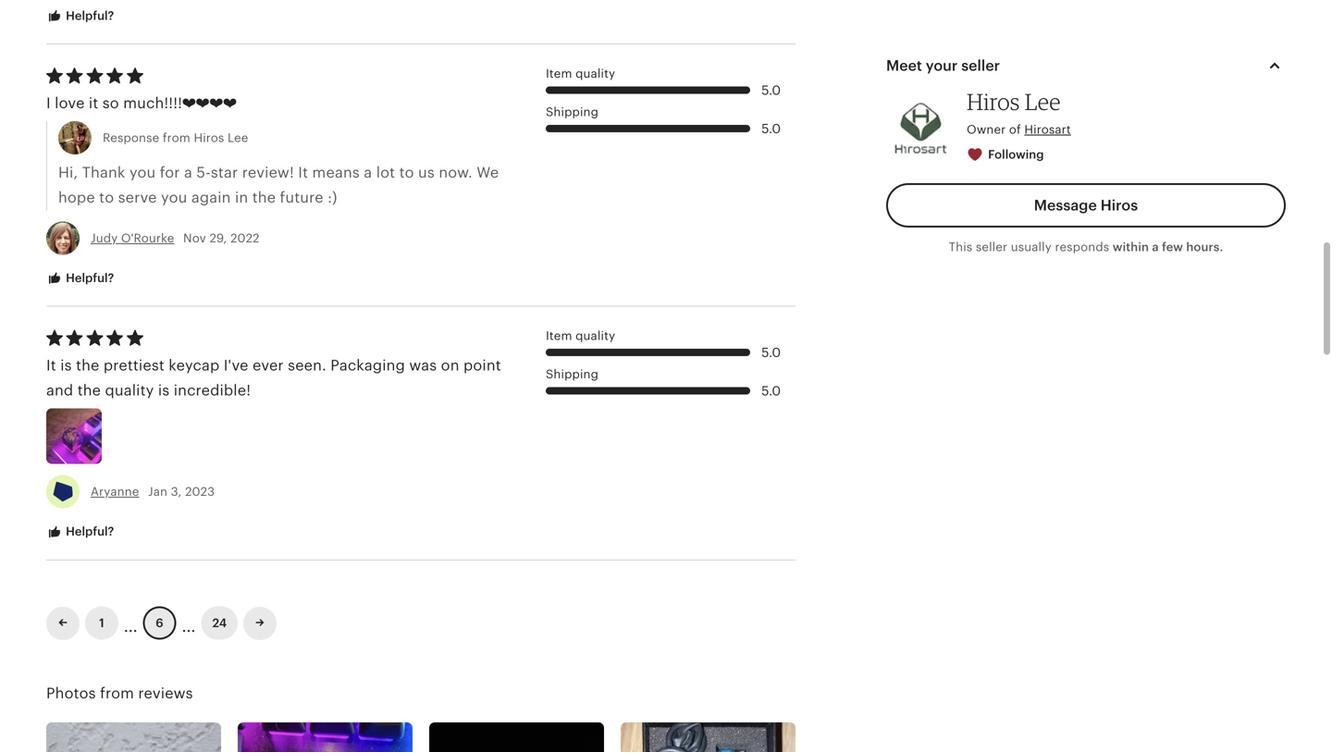 Task type: vqa. For each thing, say whether or not it's contained in the screenshot.
the Poppy Flower Red Suncatcher. Stained glass Home Decor Window Wall Teacher Hangings. Mothers gift, remembrance gift Image
no



Task type: locate. For each thing, give the bounding box(es) containing it.
0 horizontal spatial you
[[129, 164, 156, 181]]

from
[[163, 131, 191, 145], [100, 685, 134, 702]]

hiros up the within
[[1101, 197, 1139, 214]]

is down prettiest
[[158, 382, 170, 399]]

o'rourke
[[121, 231, 174, 245]]

5-
[[197, 164, 211, 181]]

2 … from the left
[[182, 610, 196, 637]]

helpful? button down "aryanne" link
[[32, 515, 128, 550]]

from right photos
[[100, 685, 134, 702]]

hiros lee owner of hirosart
[[967, 88, 1071, 136]]

hiros lee image
[[887, 93, 956, 162]]

2 vertical spatial helpful?
[[63, 525, 114, 539]]

hiros
[[967, 88, 1020, 115], [194, 131, 224, 145], [1101, 197, 1139, 214]]

to left 'us'
[[399, 164, 414, 181]]

29,
[[210, 231, 227, 245]]

a left few
[[1153, 240, 1159, 254]]

responds
[[1055, 240, 1110, 254]]

0 horizontal spatial it
[[46, 357, 56, 374]]

the right in
[[252, 189, 276, 206]]

1 vertical spatial it
[[46, 357, 56, 374]]

you down for
[[161, 189, 187, 206]]

it up and
[[46, 357, 56, 374]]

2 5.0 from the top
[[762, 121, 781, 136]]

we
[[477, 164, 499, 181]]

2 item from the top
[[546, 329, 572, 343]]

0 vertical spatial item quality
[[546, 67, 616, 80]]

0 horizontal spatial to
[[99, 189, 114, 206]]

shipping
[[546, 105, 599, 119], [546, 367, 599, 381]]

1 helpful? from the top
[[63, 9, 114, 23]]

0 vertical spatial quality
[[576, 67, 616, 80]]

1 shipping from the top
[[546, 105, 599, 119]]

1 item quality from the top
[[546, 67, 616, 80]]

0 vertical spatial lee
[[1025, 88, 1061, 115]]

shipping for it is the prettiest keycap i've ever seen. packaging was on point and the quality is incredible!
[[546, 367, 599, 381]]

for
[[160, 164, 180, 181]]

… right 6 link at the bottom
[[182, 610, 196, 637]]

1 vertical spatial you
[[161, 189, 187, 206]]

1 vertical spatial is
[[158, 382, 170, 399]]

hiros up 5- on the top left
[[194, 131, 224, 145]]

from for reviews
[[100, 685, 134, 702]]

seller
[[962, 57, 1000, 74], [976, 240, 1008, 254]]

2 horizontal spatial hiros
[[1101, 197, 1139, 214]]

helpful? down "aryanne" link
[[63, 525, 114, 539]]

from for hiros
[[163, 131, 191, 145]]

1 vertical spatial quality
[[576, 329, 616, 343]]

1 horizontal spatial hiros
[[967, 88, 1020, 115]]

owner
[[967, 123, 1006, 136]]

lee up hirosart link
[[1025, 88, 1061, 115]]

1 horizontal spatial is
[[158, 382, 170, 399]]

1 vertical spatial to
[[99, 189, 114, 206]]

the right and
[[77, 382, 101, 399]]

shipping for i love it so much!!!!❤❤❤❤
[[546, 105, 599, 119]]

from down the much!!!!❤❤❤❤
[[163, 131, 191, 145]]

message
[[1034, 197, 1097, 214]]

the left prettiest
[[76, 357, 99, 374]]

0 vertical spatial is
[[60, 357, 72, 374]]

following
[[989, 148, 1044, 162]]

item quality
[[546, 67, 616, 80], [546, 329, 616, 343]]

2 helpful? from the top
[[63, 271, 114, 285]]

0 vertical spatial item
[[546, 67, 572, 80]]

0 vertical spatial helpful?
[[63, 9, 114, 23]]

helpful? button
[[32, 0, 128, 33], [32, 261, 128, 296], [32, 515, 128, 550]]

photos from reviews
[[46, 685, 193, 702]]

reviews
[[138, 685, 193, 702]]

a
[[184, 164, 193, 181], [364, 164, 372, 181], [1153, 240, 1159, 254]]

helpful? up it
[[63, 9, 114, 23]]

item quality for it is the prettiest keycap i've ever seen. packaging was on point and the quality is incredible!
[[546, 329, 616, 343]]

a left lot
[[364, 164, 372, 181]]

lee
[[1025, 88, 1061, 115], [228, 131, 248, 145]]

1 horizontal spatial lee
[[1025, 88, 1061, 115]]

is up and
[[60, 357, 72, 374]]

0 vertical spatial it
[[298, 164, 308, 181]]

1 vertical spatial helpful?
[[63, 271, 114, 285]]

it up future
[[298, 164, 308, 181]]

within
[[1113, 240, 1150, 254]]

2 item quality from the top
[[546, 329, 616, 343]]

0 vertical spatial helpful? button
[[32, 0, 128, 33]]

it
[[298, 164, 308, 181], [46, 357, 56, 374]]

0 vertical spatial to
[[399, 164, 414, 181]]

1 vertical spatial item quality
[[546, 329, 616, 343]]

0 vertical spatial shipping
[[546, 105, 599, 119]]

1 vertical spatial the
[[76, 357, 99, 374]]

0 vertical spatial the
[[252, 189, 276, 206]]

helpful? button up the love
[[32, 0, 128, 33]]

hirosart link
[[1025, 123, 1071, 136]]

lot
[[376, 164, 395, 181]]

quality
[[576, 67, 616, 80], [576, 329, 616, 343], [105, 382, 154, 399]]

a left 5- on the top left
[[184, 164, 193, 181]]

0 vertical spatial you
[[129, 164, 156, 181]]

1 vertical spatial lee
[[228, 131, 248, 145]]

helpful? button down judy
[[32, 261, 128, 296]]

…
[[124, 610, 138, 637], [182, 610, 196, 637]]

meet your seller button
[[870, 43, 1303, 88]]

0 vertical spatial seller
[[962, 57, 1000, 74]]

1 horizontal spatial it
[[298, 164, 308, 181]]

star
[[211, 164, 238, 181]]

2 vertical spatial helpful? button
[[32, 515, 128, 550]]

much!!!!❤❤❤❤
[[123, 95, 237, 111]]

2022
[[231, 231, 260, 245]]

point
[[464, 357, 501, 374]]

to
[[399, 164, 414, 181], [99, 189, 114, 206]]

1 horizontal spatial to
[[399, 164, 414, 181]]

seller right 'your'
[[962, 57, 1000, 74]]

hope
[[58, 189, 95, 206]]

incredible!
[[174, 382, 251, 399]]

1 vertical spatial helpful? button
[[32, 261, 128, 296]]

24
[[212, 617, 227, 630]]

prettiest
[[104, 357, 165, 374]]

0 horizontal spatial …
[[124, 610, 138, 637]]

0 vertical spatial from
[[163, 131, 191, 145]]

… left 6
[[124, 610, 138, 637]]

ever
[[253, 357, 284, 374]]

3 helpful? button from the top
[[32, 515, 128, 550]]

seen.
[[288, 357, 327, 374]]

6
[[156, 617, 164, 630]]

0 horizontal spatial from
[[100, 685, 134, 702]]

hiros up owner
[[967, 88, 1020, 115]]

1 horizontal spatial you
[[161, 189, 187, 206]]

following button
[[953, 138, 1060, 172]]

2 shipping from the top
[[546, 367, 599, 381]]

1 vertical spatial item
[[546, 329, 572, 343]]

0 horizontal spatial a
[[184, 164, 193, 181]]

the
[[252, 189, 276, 206], [76, 357, 99, 374], [77, 382, 101, 399]]

1 horizontal spatial …
[[182, 610, 196, 637]]

1 vertical spatial from
[[100, 685, 134, 702]]

keycap
[[169, 357, 220, 374]]

to down thank
[[99, 189, 114, 206]]

was
[[409, 357, 437, 374]]

0 vertical spatial hiros
[[967, 88, 1020, 115]]

helpful?
[[63, 9, 114, 23], [63, 271, 114, 285], [63, 525, 114, 539]]

0 horizontal spatial hiros
[[194, 131, 224, 145]]

helpful? down judy
[[63, 271, 114, 285]]

packaging
[[331, 357, 405, 374]]

you
[[129, 164, 156, 181], [161, 189, 187, 206]]

5.0
[[762, 83, 781, 97], [762, 121, 781, 136], [762, 345, 781, 360], [762, 383, 781, 398]]

you up serve
[[129, 164, 156, 181]]

1 item from the top
[[546, 67, 572, 80]]

seller right this
[[976, 240, 1008, 254]]

lee up star
[[228, 131, 248, 145]]

item
[[546, 67, 572, 80], [546, 329, 572, 343]]

1 horizontal spatial from
[[163, 131, 191, 145]]

2 horizontal spatial a
[[1153, 240, 1159, 254]]

3 helpful? from the top
[[63, 525, 114, 539]]

is
[[60, 357, 72, 374], [158, 382, 170, 399]]

1 vertical spatial shipping
[[546, 367, 599, 381]]

2 vertical spatial hiros
[[1101, 197, 1139, 214]]

judy
[[91, 231, 118, 245]]

of
[[1010, 123, 1022, 136]]

2 vertical spatial quality
[[105, 382, 154, 399]]

4 5.0 from the top
[[762, 383, 781, 398]]



Task type: describe. For each thing, give the bounding box(es) containing it.
response
[[103, 131, 159, 145]]

1 vertical spatial hiros
[[194, 131, 224, 145]]

hirosart
[[1025, 123, 1071, 136]]

1 link
[[85, 607, 118, 640]]

0 horizontal spatial is
[[60, 357, 72, 374]]

your
[[926, 57, 958, 74]]

hiros inside button
[[1101, 197, 1139, 214]]

:)
[[328, 189, 337, 206]]

2023
[[185, 485, 215, 499]]

this seller usually responds within a few hours.
[[949, 240, 1224, 254]]

aryanne jan 3, 2023
[[91, 485, 215, 499]]

review!
[[242, 164, 294, 181]]

few
[[1162, 240, 1184, 254]]

judy o'rourke nov 29, 2022
[[91, 231, 260, 245]]

us
[[418, 164, 435, 181]]

6 link
[[143, 607, 177, 640]]

so
[[103, 95, 119, 111]]

aryanne
[[91, 485, 139, 499]]

nov
[[183, 231, 206, 245]]

aryanne added a photo of their purchase image
[[46, 409, 102, 464]]

1 5.0 from the top
[[762, 83, 781, 97]]

1 vertical spatial seller
[[976, 240, 1008, 254]]

jan
[[148, 485, 168, 499]]

now.
[[439, 164, 473, 181]]

judy o'rourke link
[[91, 231, 174, 245]]

hiros inside hiros lee owner of hirosart
[[967, 88, 1020, 115]]

the inside hi, thank you for a 5-star review! it means a lot to us now. we hope to serve you again in the future :)
[[252, 189, 276, 206]]

again
[[191, 189, 231, 206]]

this
[[949, 240, 973, 254]]

and
[[46, 382, 73, 399]]

1 helpful? button from the top
[[32, 0, 128, 33]]

in
[[235, 189, 248, 206]]

it is the prettiest keycap i've ever seen. packaging was on point and the quality is incredible!
[[46, 357, 501, 399]]

24 link
[[201, 607, 238, 640]]

item for it is the prettiest keycap i've ever seen. packaging was on point and the quality is incredible!
[[546, 329, 572, 343]]

meet
[[887, 57, 923, 74]]

on
[[441, 357, 460, 374]]

it
[[89, 95, 98, 111]]

future
[[280, 189, 324, 206]]

3 5.0 from the top
[[762, 345, 781, 360]]

usually
[[1011, 240, 1052, 254]]

hi, thank you for a 5-star review! it means a lot to us now. we hope to serve you again in the future :)
[[58, 164, 499, 206]]

quality for i love it so much!!!!❤❤❤❤
[[576, 67, 616, 80]]

seller inside dropdown button
[[962, 57, 1000, 74]]

item quality for i love it so much!!!!❤❤❤❤
[[546, 67, 616, 80]]

message hiros button
[[887, 183, 1286, 228]]

2 helpful? button from the top
[[32, 261, 128, 296]]

response from hiros lee
[[103, 131, 248, 145]]

1
[[99, 617, 104, 630]]

thank
[[82, 164, 125, 181]]

aryanne link
[[91, 485, 139, 499]]

i've
[[224, 357, 249, 374]]

it inside hi, thank you for a 5-star review! it means a lot to us now. we hope to serve you again in the future :)
[[298, 164, 308, 181]]

hours.
[[1187, 240, 1224, 254]]

means
[[312, 164, 360, 181]]

1 … from the left
[[124, 610, 138, 637]]

quality for it is the prettiest keycap i've ever seen. packaging was on point and the quality is incredible!
[[576, 329, 616, 343]]

lee inside hiros lee owner of hirosart
[[1025, 88, 1061, 115]]

serve
[[118, 189, 157, 206]]

hi,
[[58, 164, 78, 181]]

quality inside it is the prettiest keycap i've ever seen. packaging was on point and the quality is incredible!
[[105, 382, 154, 399]]

message hiros
[[1034, 197, 1139, 214]]

2 vertical spatial the
[[77, 382, 101, 399]]

photos
[[46, 685, 96, 702]]

3,
[[171, 485, 182, 499]]

love
[[55, 95, 85, 111]]

item for i love it so much!!!!❤❤❤❤
[[546, 67, 572, 80]]

it inside it is the prettiest keycap i've ever seen. packaging was on point and the quality is incredible!
[[46, 357, 56, 374]]

1 horizontal spatial a
[[364, 164, 372, 181]]

meet your seller
[[887, 57, 1000, 74]]

i love it so much!!!!❤❤❤❤
[[46, 95, 237, 111]]

0 horizontal spatial lee
[[228, 131, 248, 145]]

i
[[46, 95, 51, 111]]



